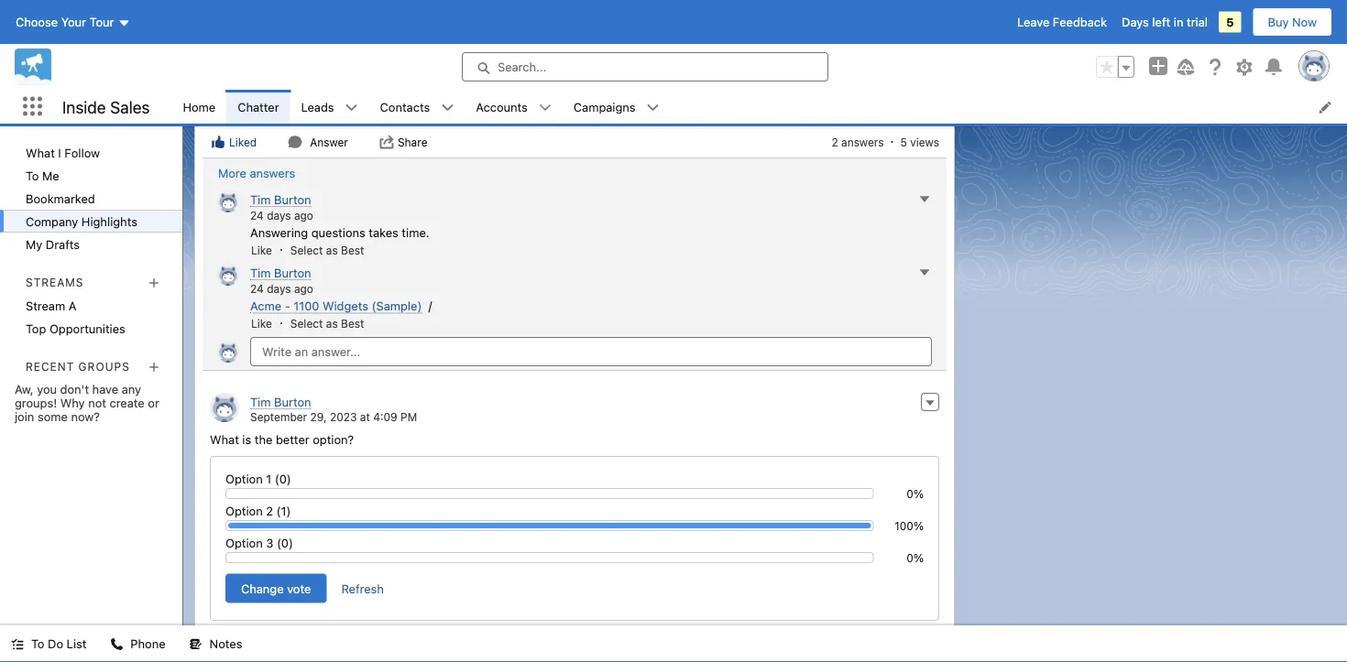 Task type: vqa. For each thing, say whether or not it's contained in the screenshot.
the bottommost What
yes



Task type: locate. For each thing, give the bounding box(es) containing it.
option for option 3
[[226, 536, 263, 550]]

2 vertical spatial tim
[[250, 395, 271, 409]]

select as best down questions
[[290, 244, 364, 257]]

don't
[[60, 382, 89, 396]]

days
[[1122, 15, 1149, 29]]

tim burton image
[[210, 393, 239, 423]]

2 tim burton image from the top
[[217, 264, 239, 286]]

choose your tour button
[[15, 7, 132, 37]]

1 tim burton 24 days ago from the top
[[250, 193, 313, 222]]

tim burton 24 days ago up "-"
[[250, 266, 313, 296]]

tim burton image
[[217, 191, 239, 213], [217, 264, 239, 286], [217, 341, 239, 363]]

0 vertical spatial best
[[341, 244, 364, 257]]

1 horizontal spatial text default image
[[345, 101, 358, 114]]

burton for tim burton link related to second tim burton icon
[[274, 266, 311, 280]]

1 vertical spatial to
[[31, 638, 44, 651]]

ago up answering
[[294, 209, 313, 222]]

2 24 from the top
[[250, 283, 264, 296]]

select as best button down questions
[[290, 244, 365, 257]]

days up answering
[[267, 209, 291, 222]]

ago up 1100
[[294, 283, 313, 296]]

option for option 1
[[226, 472, 263, 486]]

0 right 3
[[281, 536, 289, 550]]

select down answering
[[290, 244, 323, 257]]

1 horizontal spatial 1
[[281, 504, 286, 518]]

0 for option 3 ( 0 )
[[281, 536, 289, 550]]

more answers button
[[217, 166, 296, 180]]

text default image
[[441, 101, 454, 114], [539, 101, 552, 114], [647, 101, 660, 114], [211, 135, 226, 149], [288, 135, 303, 149], [11, 639, 24, 651], [189, 639, 202, 651]]

like button
[[250, 244, 273, 257], [250, 317, 273, 330]]

to do list button
[[0, 626, 98, 663]]

1 select as best button from the top
[[290, 244, 365, 257]]

tim inside tim burton september 29, 2023 at 4:09 pm
[[250, 395, 271, 409]]

2 days from the top
[[267, 283, 291, 296]]

accounts link
[[465, 90, 539, 124]]

to
[[26, 169, 39, 182], [31, 638, 44, 651]]

2 tim burton link from the top
[[250, 266, 311, 281]]

1 like button from the top
[[250, 244, 273, 257]]

1 vertical spatial select as best button
[[290, 317, 365, 330]]

bookmarked
[[26, 192, 95, 205]]

1 vertical spatial (
[[277, 504, 281, 518]]

at
[[360, 411, 370, 424]]

recent groups link
[[26, 360, 130, 373]]

0 vertical spatial select as best
[[290, 244, 364, 257]]

tim up september
[[250, 395, 271, 409]]

text default image left phone at the left
[[110, 639, 123, 651]]

option up 'option 2 ( 1 )'
[[226, 472, 263, 486]]

leads link
[[290, 90, 345, 124]]

) up option 3 ( 0 )
[[286, 504, 291, 518]]

what left is at the left
[[210, 433, 239, 447]]

1 vertical spatial tim burton image
[[217, 264, 239, 286]]

2
[[832, 136, 839, 149], [266, 504, 273, 518]]

not
[[88, 396, 106, 410]]

1 horizontal spatial 2
[[832, 136, 839, 149]]

what inside tim burton, september 29, 2023 at 4:09 pm element
[[210, 433, 239, 447]]

0 horizontal spatial what
[[26, 146, 55, 160]]

24 for first tim burton icon's tim burton link
[[250, 209, 264, 222]]

to left do
[[31, 638, 44, 651]]

0
[[279, 472, 287, 486], [281, 536, 289, 550]]

text default image right contacts
[[441, 101, 454, 114]]

( right 3
[[277, 536, 281, 550]]

1 as from the top
[[326, 244, 338, 257]]

0 vertical spatial like
[[251, 244, 272, 257]]

0 vertical spatial what
[[26, 146, 55, 160]]

1 best from the top
[[341, 244, 364, 257]]

1 vertical spatial best
[[341, 317, 364, 330]]

best for the select as best "button" related to first tim burton icon's tim burton link
[[341, 244, 364, 257]]

option down the option 1 ( 0 )
[[226, 504, 263, 518]]

tim burton link up september
[[250, 395, 311, 410]]

groups!
[[15, 396, 57, 410]]

3 option from the top
[[226, 536, 263, 550]]

1 vertical spatial 0%
[[907, 552, 924, 565]]

1 burton from the top
[[274, 193, 311, 206]]

answers left 5 views
[[842, 136, 884, 149]]

1 horizontal spatial 5
[[1227, 15, 1234, 29]]

burton
[[274, 193, 311, 206], [274, 266, 311, 280], [274, 395, 311, 409]]

choose
[[16, 15, 58, 29]]

views
[[911, 136, 940, 149]]

24 up acme
[[250, 283, 264, 296]]

select for tim burton link related to second tim burton icon's the select as best "button"
[[290, 317, 323, 330]]

2 vertical spatial tim burton image
[[217, 341, 239, 363]]

group
[[1096, 56, 1135, 78]]

2 up 3
[[266, 504, 273, 518]]

burton inside tim burton september 29, 2023 at 4:09 pm
[[274, 395, 311, 409]]

1 vertical spatial as
[[326, 317, 338, 330]]

0 vertical spatial )
[[287, 472, 291, 486]]

24
[[250, 209, 264, 222], [250, 283, 264, 296]]

0 horizontal spatial answers
[[250, 166, 295, 180]]

) right 3
[[289, 536, 293, 550]]

as down the acme - 1100 widgets (sample) link
[[326, 317, 338, 330]]

1 vertical spatial text default image
[[379, 135, 394, 149]]

option for option 2
[[226, 504, 263, 518]]

( up 'option 2 ( 1 )'
[[275, 472, 279, 486]]

2 tim from the top
[[250, 266, 271, 280]]

2 burton from the top
[[274, 266, 311, 280]]

campaigns link
[[563, 90, 647, 124]]

tour
[[89, 15, 114, 29]]

select as best button down the acme - 1100 widgets (sample) link
[[290, 317, 365, 330]]

like button down answering
[[250, 244, 273, 257]]

1 vertical spatial what
[[210, 433, 239, 447]]

text default image inside to do list button
[[11, 639, 24, 651]]

1 horizontal spatial what
[[210, 433, 239, 447]]

1 vertical spatial answers
[[250, 166, 295, 180]]

0 vertical spatial option
[[226, 472, 263, 486]]

1 vertical spatial select as best
[[290, 317, 364, 330]]

1 vertical spatial 0
[[281, 536, 289, 550]]

tim down 'more answers'
[[250, 193, 271, 206]]

1 tim from the top
[[250, 193, 271, 206]]

tim
[[250, 193, 271, 206], [250, 266, 271, 280], [250, 395, 271, 409]]

option
[[226, 472, 263, 486], [226, 504, 263, 518], [226, 536, 263, 550]]

streams link
[[26, 276, 84, 289]]

1 vertical spatial tim
[[250, 266, 271, 280]]

1 vertical spatial select
[[290, 317, 323, 330]]

tim burton 24 days ago for tim burton link related to second tim burton icon
[[250, 266, 313, 296]]

text default image for phone
[[110, 639, 123, 651]]

1 option from the top
[[226, 472, 263, 486]]

like down acme
[[251, 317, 272, 330]]

leads list item
[[290, 90, 369, 124]]

tim burton 24 days ago
[[250, 193, 313, 222], [250, 266, 313, 296]]

option left 3
[[226, 536, 263, 550]]

refresh link
[[341, 582, 384, 596]]

1 vertical spatial 2
[[266, 504, 273, 518]]

2 left 5 views
[[832, 136, 839, 149]]

text default image left liked
[[211, 135, 226, 149]]

what inside the what i follow to me bookmarked company highlights my drafts
[[26, 146, 55, 160]]

0 vertical spatial (
[[275, 472, 279, 486]]

1 vertical spatial 24
[[250, 283, 264, 296]]

text default image inside notes button
[[189, 639, 202, 651]]

2 select as best button from the top
[[290, 317, 365, 330]]

what left i
[[26, 146, 55, 160]]

liked button
[[210, 134, 258, 150]]

(sample)
[[372, 299, 422, 313]]

) for option 3 ( 0 )
[[289, 536, 293, 550]]

i
[[58, 146, 61, 160]]

0 vertical spatial 0
[[279, 472, 287, 486]]

1 up 'option 2 ( 1 )'
[[266, 472, 272, 486]]

1 vertical spatial like button
[[250, 317, 273, 330]]

text default image left share
[[379, 135, 394, 149]]

1 24 from the top
[[250, 209, 264, 222]]

drafts
[[46, 237, 80, 251]]

highlights
[[81, 215, 137, 228]]

share
[[398, 136, 428, 149]]

0 vertical spatial 2
[[832, 136, 839, 149]]

burton up "-"
[[274, 266, 311, 280]]

select as best for first tim burton icon's tim burton link
[[290, 244, 364, 257]]

2 vertical spatial option
[[226, 536, 263, 550]]

1 tim burton link from the top
[[250, 193, 311, 207]]

widgets
[[323, 299, 369, 313]]

answer button
[[287, 134, 349, 150]]

select down 1100
[[290, 317, 323, 330]]

0 horizontal spatial 5
[[901, 136, 907, 149]]

0 vertical spatial as
[[326, 244, 338, 257]]

text default image inside campaigns list item
[[647, 101, 660, 114]]

) for option 1 ( 0 )
[[287, 472, 291, 486]]

1 vertical spatial burton
[[274, 266, 311, 280]]

stream
[[26, 299, 65, 313]]

acme - 1100 widgets (sample) link
[[250, 299, 422, 314]]

answers right the more
[[250, 166, 295, 180]]

5 for 5
[[1227, 15, 1234, 29]]

bookmarked link
[[0, 187, 182, 210]]

as down questions
[[326, 244, 338, 257]]

2 0% from the top
[[907, 552, 924, 565]]

/
[[429, 299, 432, 313]]

2 tim burton 24 days ago from the top
[[250, 266, 313, 296]]

to inside button
[[31, 638, 44, 651]]

0 vertical spatial answers
[[842, 136, 884, 149]]

text default image left answer
[[288, 135, 303, 149]]

2 vertical spatial burton
[[274, 395, 311, 409]]

create
[[110, 396, 145, 410]]

select as best down the acme - 1100 widgets (sample) link
[[290, 317, 364, 330]]

1 vertical spatial tim burton 24 days ago
[[250, 266, 313, 296]]

best down answering questions takes time.
[[341, 244, 364, 257]]

( up option 3 ( 0 )
[[277, 504, 281, 518]]

0 vertical spatial 5
[[1227, 15, 1234, 29]]

tim burton link up "-"
[[250, 266, 311, 281]]

top opportunities link
[[0, 317, 182, 340]]

text default image down search... button
[[647, 101, 660, 114]]

1 select as best from the top
[[290, 244, 364, 257]]

1 vertical spatial )
[[286, 504, 291, 518]]

0 down what is the better option?
[[279, 472, 287, 486]]

0 horizontal spatial 1
[[266, 472, 272, 486]]

0 vertical spatial 0%
[[907, 488, 924, 501]]

sales
[[110, 97, 150, 117]]

text default image
[[345, 101, 358, 114], [379, 135, 394, 149], [110, 639, 123, 651]]

0 horizontal spatial text default image
[[110, 639, 123, 651]]

5
[[1227, 15, 1234, 29], [901, 136, 907, 149]]

like down answering
[[251, 244, 272, 257]]

5 left 'views'
[[901, 136, 907, 149]]

2 select as best from the top
[[290, 317, 364, 330]]

2 select from the top
[[290, 317, 323, 330]]

1 vertical spatial option
[[226, 504, 263, 518]]

select as best button for first tim burton icon's tim burton link
[[290, 244, 365, 257]]

24 for tim burton link related to second tim burton icon
[[250, 283, 264, 296]]

1 up option 3 ( 0 )
[[281, 504, 286, 518]]

0 vertical spatial tim burton image
[[217, 191, 239, 213]]

tim for first tim burton icon's tim burton link
[[250, 193, 271, 206]]

select as best for tim burton link related to second tim burton icon
[[290, 317, 364, 330]]

tim burton link up answering
[[250, 193, 311, 207]]

your
[[61, 15, 86, 29]]

burton up september
[[274, 395, 311, 409]]

text default image inside the share popup button
[[379, 135, 394, 149]]

0%
[[907, 488, 924, 501], [907, 552, 924, 565]]

2 vertical spatial (
[[277, 536, 281, 550]]

2 like from the top
[[251, 317, 272, 330]]

2 option from the top
[[226, 504, 263, 518]]

0 vertical spatial 24
[[250, 209, 264, 222]]

24 up answering
[[250, 209, 264, 222]]

any
[[122, 382, 141, 396]]

1 vertical spatial 5
[[901, 136, 907, 149]]

tim burton 24 days ago up answering
[[250, 193, 313, 222]]

0 vertical spatial select
[[290, 244, 323, 257]]

1 days from the top
[[267, 209, 291, 222]]

0 vertical spatial ago
[[294, 209, 313, 222]]

more answers
[[218, 166, 295, 180]]

1
[[266, 472, 272, 486], [281, 504, 286, 518]]

0 vertical spatial select as best button
[[290, 244, 365, 257]]

like button for first tim burton icon
[[250, 244, 273, 257]]

0 vertical spatial tim burton 24 days ago
[[250, 193, 313, 222]]

questions
[[311, 226, 366, 240]]

the
[[255, 433, 273, 447]]

text default image left notes
[[189, 639, 202, 651]]

select for the select as best "button" related to first tim burton icon's tim burton link
[[290, 244, 323, 257]]

leave feedback link
[[1018, 15, 1107, 29]]

best down widgets
[[341, 317, 364, 330]]

1 vertical spatial ago
[[294, 283, 313, 296]]

1 vertical spatial tim burton link
[[250, 266, 311, 281]]

0 vertical spatial burton
[[274, 193, 311, 206]]

stream a top opportunities
[[26, 299, 125, 336]]

0 for option 1 ( 0 )
[[279, 472, 287, 486]]

tim up acme
[[250, 266, 271, 280]]

)
[[287, 472, 291, 486], [286, 504, 291, 518], [289, 536, 293, 550]]

tim burton link for second tim burton icon
[[250, 266, 311, 281]]

answering questions takes time.
[[250, 226, 430, 240]]

follow
[[65, 146, 100, 160]]

1 like from the top
[[251, 244, 272, 257]]

days left in trial
[[1122, 15, 1208, 29]]

(
[[275, 472, 279, 486], [277, 504, 281, 518], [277, 536, 281, 550]]

2 like button from the top
[[250, 317, 273, 330]]

0 vertical spatial tim burton link
[[250, 193, 311, 207]]

2 best from the top
[[341, 317, 364, 330]]

0 vertical spatial 1
[[266, 472, 272, 486]]

buy now button
[[1253, 7, 1333, 37]]

what is the better option?
[[210, 433, 354, 447]]

0 vertical spatial text default image
[[345, 101, 358, 114]]

tim burton link
[[250, 193, 311, 207], [250, 266, 311, 281], [250, 395, 311, 410]]

2 ago from the top
[[294, 283, 313, 296]]

0 vertical spatial to
[[26, 169, 39, 182]]

text default image left do
[[11, 639, 24, 651]]

1 horizontal spatial answers
[[842, 136, 884, 149]]

3 burton from the top
[[274, 395, 311, 409]]

0 vertical spatial days
[[267, 209, 291, 222]]

0 vertical spatial like button
[[250, 244, 273, 257]]

0 vertical spatial tim
[[250, 193, 271, 206]]

2 horizontal spatial text default image
[[379, 135, 394, 149]]

1 vertical spatial days
[[267, 283, 291, 296]]

me
[[42, 169, 59, 182]]

1 select from the top
[[290, 244, 323, 257]]

like button down acme
[[250, 317, 273, 330]]

what for what i follow to me bookmarked company highlights my drafts
[[26, 146, 55, 160]]

2 vertical spatial text default image
[[110, 639, 123, 651]]

days up "-"
[[267, 283, 291, 296]]

feedback
[[1053, 15, 1107, 29]]

29,
[[310, 411, 327, 424]]

text default image inside 'phone' button
[[110, 639, 123, 651]]

2 vertical spatial )
[[289, 536, 293, 550]]

answers inside status
[[842, 136, 884, 149]]

text default image right leads
[[345, 101, 358, 114]]

0% down 100%
[[907, 552, 924, 565]]

tim burton link for first tim burton icon
[[250, 193, 311, 207]]

to left me
[[26, 169, 39, 182]]

text default image inside 'leads' list item
[[345, 101, 358, 114]]

best
[[341, 244, 364, 257], [341, 317, 364, 330]]

september 29, 2023 at 4:09 pm link
[[250, 411, 417, 424]]

1 vertical spatial like
[[251, 317, 272, 330]]

5 right the trial
[[1227, 15, 1234, 29]]

2 vertical spatial tim burton link
[[250, 395, 311, 410]]

0% up 100%
[[907, 488, 924, 501]]

( for 1
[[275, 472, 279, 486]]

) down better
[[287, 472, 291, 486]]

what i follow to me bookmarked company highlights my drafts
[[26, 146, 137, 251]]

burton up answering
[[274, 193, 311, 206]]

text default image right accounts
[[539, 101, 552, 114]]

3 tim from the top
[[250, 395, 271, 409]]

list
[[172, 90, 1348, 124]]

Write an answer... text field
[[250, 337, 932, 367]]

1100
[[294, 299, 319, 313]]



Task type: describe. For each thing, give the bounding box(es) containing it.
days for like button associated with first tim burton icon
[[267, 209, 291, 222]]

0 horizontal spatial 2
[[266, 504, 273, 518]]

my
[[26, 237, 42, 251]]

list containing home
[[172, 90, 1348, 124]]

option 2 ( 1 )
[[226, 504, 291, 518]]

) for option 2 ( 1 )
[[286, 504, 291, 518]]

notes button
[[178, 626, 253, 663]]

in
[[1174, 15, 1184, 29]]

refresh
[[341, 582, 384, 596]]

4:09
[[373, 411, 398, 424]]

aw, you don't have any groups!
[[15, 382, 141, 410]]

2 as from the top
[[326, 317, 338, 330]]

recent
[[26, 360, 74, 373]]

leave feedback
[[1018, 15, 1107, 29]]

time.
[[402, 226, 430, 240]]

you
[[37, 382, 57, 396]]

is
[[242, 433, 251, 447]]

top
[[26, 322, 46, 336]]

stream a link
[[0, 294, 182, 317]]

to do list
[[31, 638, 87, 651]]

text default image inside accounts "list item"
[[539, 101, 552, 114]]

burton for first tim burton icon's tim burton link
[[274, 193, 311, 206]]

-
[[285, 299, 290, 313]]

more
[[218, 166, 247, 180]]

tim burton, september 29, 2023 at 4:09 pm element
[[203, 386, 947, 653]]

chatter link
[[227, 90, 290, 124]]

campaigns
[[574, 100, 636, 114]]

home
[[183, 100, 216, 114]]

2 inside status
[[832, 136, 839, 149]]

answering
[[250, 226, 308, 240]]

vote
[[287, 582, 311, 596]]

contacts link
[[369, 90, 441, 124]]

100%
[[895, 520, 924, 533]]

1 vertical spatial 1
[[281, 504, 286, 518]]

some
[[38, 410, 68, 424]]

home link
[[172, 90, 227, 124]]

to inside the what i follow to me bookmarked company highlights my drafts
[[26, 169, 39, 182]]

buy now
[[1268, 15, 1317, 29]]

to me link
[[0, 164, 182, 187]]

now?
[[71, 410, 100, 424]]

buy
[[1268, 15, 1289, 29]]

text default image for share
[[379, 135, 394, 149]]

what i follow link
[[0, 141, 182, 164]]

have
[[92, 382, 118, 396]]

3 tim burton link from the top
[[250, 395, 311, 410]]

takes
[[369, 226, 399, 240]]

search...
[[498, 60, 547, 74]]

search... button
[[462, 52, 829, 82]]

or
[[148, 396, 159, 410]]

a
[[69, 299, 77, 313]]

like button for second tim burton icon
[[250, 317, 273, 330]]

company highlights link
[[0, 210, 182, 233]]

phone button
[[99, 626, 177, 663]]

5 for 5 views
[[901, 136, 907, 149]]

do
[[48, 638, 63, 651]]

acme
[[250, 299, 282, 313]]

tim for 1st tim burton link from the bottom
[[250, 395, 271, 409]]

join
[[15, 410, 34, 424]]

my drafts link
[[0, 233, 182, 256]]

share button
[[379, 134, 429, 150]]

answers for 2 answers
[[842, 136, 884, 149]]

1 ago from the top
[[294, 209, 313, 222]]

answers for more answers
[[250, 166, 295, 180]]

tim for tim burton link related to second tim burton icon
[[250, 266, 271, 280]]

days for like button for second tim burton icon
[[267, 283, 291, 296]]

what for what is the better option?
[[210, 433, 239, 447]]

recent groups
[[26, 360, 130, 373]]

why not create or join some now?
[[15, 396, 159, 424]]

answer
[[310, 136, 348, 149]]

phone
[[131, 638, 166, 651]]

option 1 ( 0 )
[[226, 472, 291, 486]]

change vote button
[[226, 574, 327, 604]]

inside sales
[[62, 97, 150, 117]]

opportunities
[[49, 322, 125, 336]]

inside
[[62, 97, 106, 117]]

company
[[26, 215, 78, 228]]

( for 3
[[277, 536, 281, 550]]

1 0% from the top
[[907, 488, 924, 501]]

select as best button for tim burton link related to second tim burton icon
[[290, 317, 365, 330]]

3 tim burton image from the top
[[217, 341, 239, 363]]

aw,
[[15, 382, 34, 396]]

why
[[60, 396, 85, 410]]

text default image inside "contacts" list item
[[441, 101, 454, 114]]

leads
[[301, 100, 334, 114]]

text default image inside answer button
[[288, 135, 303, 149]]

best for tim burton link related to second tim burton icon's the select as best "button"
[[341, 317, 364, 330]]

chatter
[[238, 100, 279, 114]]

accounts
[[476, 100, 528, 114]]

3
[[266, 536, 274, 550]]

2 answers status
[[832, 134, 901, 150]]

notes
[[210, 638, 242, 651]]

choose your tour
[[16, 15, 114, 29]]

accounts list item
[[465, 90, 563, 124]]

streams
[[26, 276, 84, 289]]

campaigns list item
[[563, 90, 671, 124]]

tim burton 24 days ago for first tim burton icon's tim burton link
[[250, 193, 313, 222]]

option?
[[313, 433, 354, 447]]

1 tim burton image from the top
[[217, 191, 239, 213]]

now
[[1293, 15, 1317, 29]]

2023
[[330, 411, 357, 424]]

text default image inside liked button
[[211, 135, 226, 149]]

liked
[[229, 136, 257, 149]]

acme - 1100 widgets (sample) ​  /
[[250, 299, 432, 313]]

option 3 ( 0 )
[[226, 536, 293, 550]]

change
[[241, 582, 284, 596]]

( for 2
[[277, 504, 281, 518]]

burton for 1st tim burton link from the bottom
[[274, 395, 311, 409]]

contacts list item
[[369, 90, 465, 124]]



